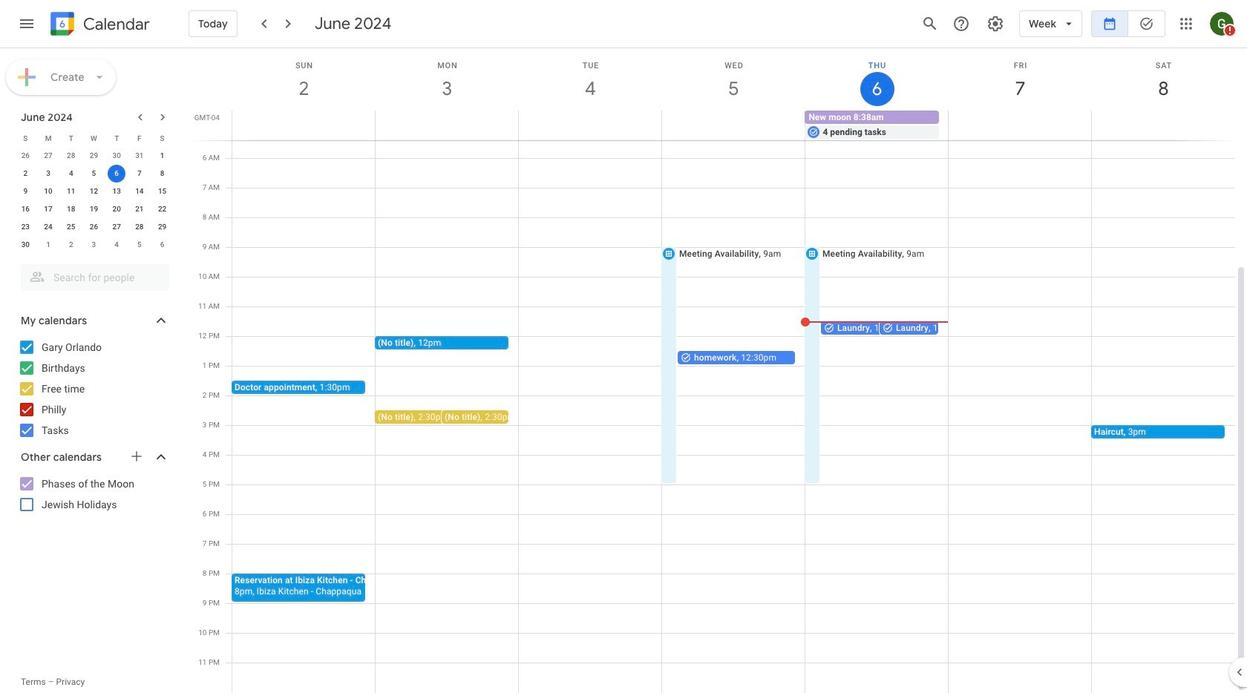 Task type: describe. For each thing, give the bounding box(es) containing it.
july 3 element
[[85, 236, 103, 254]]

tuesday, june 4 element
[[519, 48, 662, 111]]

6, today element
[[108, 165, 126, 183]]

25 element
[[62, 218, 80, 236]]

13 element
[[108, 183, 126, 201]]

may 27 element
[[39, 147, 57, 165]]

21 element
[[131, 201, 148, 218]]

20 element
[[108, 201, 126, 218]]

heading inside calendar element
[[80, 15, 150, 33]]

10 element
[[39, 183, 57, 201]]

thursday, june 6, today element
[[806, 48, 949, 111]]

5 element
[[85, 165, 103, 183]]

26 element
[[85, 218, 103, 236]]

may 26 element
[[17, 147, 34, 165]]

may 29 element
[[85, 147, 103, 165]]

other calendars list
[[3, 472, 184, 517]]

15 element
[[153, 183, 171, 201]]

cell inside june 2024 grid
[[105, 165, 128, 183]]

friday, june 7 element
[[949, 48, 1092, 111]]

july 2 element
[[62, 236, 80, 254]]

12 element
[[85, 183, 103, 201]]

may 31 element
[[131, 147, 148, 165]]

4 element
[[62, 165, 80, 183]]

17 element
[[39, 201, 57, 218]]

22 element
[[153, 201, 171, 218]]

my calendars list
[[3, 336, 184, 443]]

28 element
[[131, 218, 148, 236]]

monday, june 3 element
[[376, 48, 519, 111]]

add other calendars image
[[129, 449, 144, 464]]

may 28 element
[[62, 147, 80, 165]]

16 element
[[17, 201, 34, 218]]

27 element
[[108, 218, 126, 236]]



Task type: vqa. For each thing, say whether or not it's contained in the screenshot.
5 element on the left top
yes



Task type: locate. For each thing, give the bounding box(es) containing it.
29 element
[[153, 218, 171, 236]]

None search field
[[0, 258, 184, 291]]

14 element
[[131, 183, 148, 201]]

row group
[[14, 147, 174, 254]]

8 element
[[153, 165, 171, 183]]

july 6 element
[[153, 236, 171, 254]]

sunday, june 2 element
[[232, 48, 376, 111]]

Search for people text field
[[30, 264, 160, 291]]

11 element
[[62, 183, 80, 201]]

settings menu image
[[987, 15, 1005, 33]]

main drawer image
[[18, 15, 36, 33]]

3 element
[[39, 165, 57, 183]]

30 element
[[17, 236, 34, 254]]

saturday, june 8 element
[[1092, 48, 1236, 111]]

july 1 element
[[39, 236, 57, 254]]

24 element
[[39, 218, 57, 236]]

july 4 element
[[108, 236, 126, 254]]

19 element
[[85, 201, 103, 218]]

june 2024 grid
[[14, 129, 174, 254]]

23 element
[[17, 218, 34, 236]]

2 element
[[17, 165, 34, 183]]

7 element
[[131, 165, 148, 183]]

may 30 element
[[108, 147, 126, 165]]

9 element
[[17, 183, 34, 201]]

1 element
[[153, 147, 171, 165]]

18 element
[[62, 201, 80, 218]]

cell
[[232, 111, 376, 140], [376, 111, 519, 140], [519, 111, 662, 140], [662, 111, 805, 140], [805, 111, 949, 140], [949, 111, 1092, 140], [1092, 111, 1235, 140], [105, 165, 128, 183]]

row
[[226, 111, 1248, 140], [14, 129, 174, 147], [14, 147, 174, 165], [14, 165, 174, 183], [14, 183, 174, 201], [14, 201, 174, 218], [14, 218, 174, 236], [14, 236, 174, 254]]

grid
[[190, 48, 1248, 694]]

calendar element
[[48, 9, 150, 42]]

july 5 element
[[131, 236, 148, 254]]

heading
[[80, 15, 150, 33]]

wednesday, june 5 element
[[662, 48, 806, 111]]



